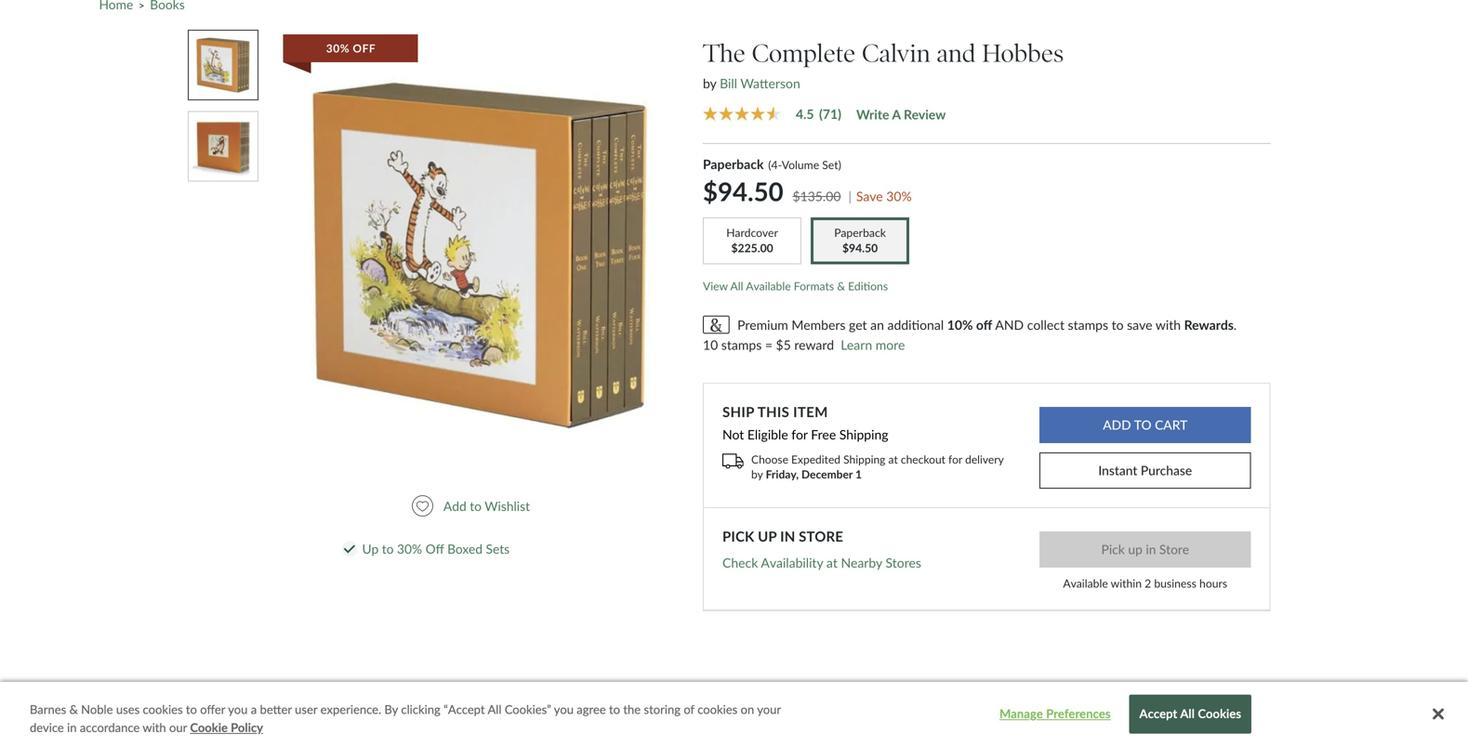 Task type: locate. For each thing, give the bounding box(es) containing it.
all right "accept
[[488, 702, 502, 717]]

uses
[[116, 702, 140, 717]]

0 vertical spatial by
[[703, 75, 716, 91]]

to right the up
[[382, 542, 394, 557]]

on
[[741, 702, 754, 717]]

0 vertical spatial 30%
[[326, 41, 350, 55]]

1 vertical spatial for
[[948, 453, 962, 466]]

nearby stores
[[841, 555, 921, 571]]

pick
[[722, 528, 754, 545]]

30% off link
[[283, 34, 650, 471]]

all for view
[[730, 279, 743, 293]]

all inside 'barnes & noble uses cookies to offer you a better user experience. by clicking "accept all cookies" you agree to the storing of cookies on your device in accordance with our'
[[488, 702, 502, 717]]

to
[[1112, 317, 1124, 333], [470, 499, 482, 514], [382, 542, 394, 557], [186, 702, 197, 717], [609, 702, 620, 717]]

reward
[[794, 337, 834, 353]]

pick up in store
[[722, 528, 843, 545]]

& inside 'barnes & noble uses cookies to offer you a better user experience. by clicking "accept all cookies" you agree to the storing of cookies on your device in accordance with our'
[[69, 702, 78, 717]]

complete
[[752, 38, 856, 68]]

1 vertical spatial at
[[826, 555, 838, 571]]

& up the in
[[69, 702, 78, 717]]

a right write
[[892, 107, 901, 122]]

stamps right collect
[[1068, 317, 1108, 333]]

volume
[[782, 158, 819, 172]]

(4-
[[768, 158, 782, 172]]

to left save
[[1112, 317, 1124, 333]]

december
[[801, 468, 853, 481]]

30% left 'off'
[[397, 542, 422, 557]]

1 horizontal spatial by
[[751, 468, 763, 481]]

ship this item not eligible for free shipping
[[722, 403, 889, 443]]

friday,
[[766, 468, 799, 481]]

at inside choose expedited shipping at checkout for delivery by
[[888, 453, 898, 466]]

1 vertical spatial available
[[1063, 577, 1108, 591]]

write
[[856, 107, 889, 122]]

0 vertical spatial stamps
[[1068, 317, 1108, 333]]

the complete calvin and hobbes by bill watterson
[[703, 38, 1064, 91]]

more
[[876, 337, 905, 353]]

with left our at bottom
[[143, 721, 166, 735]]

view
[[703, 279, 728, 293]]

you up policy
[[228, 702, 248, 717]]

a inside 'barnes & noble uses cookies to offer you a better user experience. by clicking "accept all cookies" you agree to the storing of cookies on your device in accordance with our'
[[251, 702, 257, 717]]

stamps
[[1068, 317, 1108, 333], [721, 337, 762, 353]]

30% left off at the left of page
[[326, 41, 350, 55]]

$225.00
[[731, 242, 773, 255]]

2 you from the left
[[554, 702, 574, 717]]

&
[[837, 279, 845, 293], [69, 702, 78, 717]]

shipping up choose expedited shipping at checkout for delivery by
[[839, 427, 889, 443]]

cookies up our at bottom
[[143, 702, 183, 717]]

0 vertical spatial available
[[746, 279, 791, 293]]

1 horizontal spatial for
[[948, 453, 962, 466]]

0 horizontal spatial you
[[228, 702, 248, 717]]

review
[[904, 107, 946, 122]]

policy
[[231, 721, 263, 735]]

experience.
[[320, 702, 381, 717]]

1 horizontal spatial &
[[837, 279, 845, 293]]

eligible
[[747, 427, 788, 443]]

30%
[[326, 41, 350, 55], [397, 542, 422, 557]]

1 vertical spatial 30%
[[397, 542, 422, 557]]

expedited
[[791, 453, 841, 466]]

0 horizontal spatial 30%
[[326, 41, 350, 55]]

save
[[1127, 317, 1153, 333]]

wishlist
[[485, 499, 530, 514]]

1 vertical spatial shipping
[[843, 453, 886, 466]]

in
[[780, 528, 795, 545]]

manage
[[1000, 707, 1043, 722]]

cookie policy
[[190, 721, 263, 735]]

0 vertical spatial at
[[888, 453, 898, 466]]

0 vertical spatial for
[[792, 427, 808, 443]]

learn more link
[[841, 335, 905, 356]]

0 horizontal spatial a
[[251, 702, 257, 717]]

off
[[976, 317, 992, 333]]

accept
[[1140, 707, 1178, 722]]

0 vertical spatial shipping
[[839, 427, 889, 443]]

shipping inside choose expedited shipping at checkout for delivery by
[[843, 453, 886, 466]]

for left the free
[[792, 427, 808, 443]]

1 vertical spatial a
[[251, 702, 257, 717]]

for left the delivery
[[948, 453, 962, 466]]

0 horizontal spatial stamps
[[721, 337, 762, 353]]

by left bill
[[703, 75, 716, 91]]

your
[[757, 702, 781, 717]]

1 vertical spatial stamps
[[721, 337, 762, 353]]

available up premium
[[746, 279, 791, 293]]

available left within
[[1063, 577, 1108, 591]]

10
[[703, 337, 718, 353]]

a up policy
[[251, 702, 257, 717]]

to left the on the left bottom
[[609, 702, 620, 717]]

friday, december 1
[[766, 468, 862, 481]]

all inside button
[[1180, 707, 1195, 722]]

2 horizontal spatial all
[[1180, 707, 1195, 722]]

for
[[792, 427, 808, 443], [948, 453, 962, 466]]

all
[[730, 279, 743, 293], [488, 702, 502, 717], [1180, 707, 1195, 722]]

$94.50 $135.00
[[703, 176, 841, 207]]

0 horizontal spatial by
[[703, 75, 716, 91]]

you left agree on the bottom of the page
[[554, 702, 574, 717]]

delivery
[[965, 453, 1004, 466]]

1 horizontal spatial 30%
[[397, 542, 422, 557]]

1 horizontal spatial all
[[730, 279, 743, 293]]

0 horizontal spatial with
[[143, 721, 166, 735]]

for inside ship this item not eligible for free shipping
[[792, 427, 808, 443]]

user
[[295, 702, 317, 717]]

privacy alert dialog
[[0, 682, 1468, 747]]

alternative view 2 of the complete calvin and hobbes image
[[189, 112, 258, 181]]

available within 2 business hours
[[1063, 577, 1228, 591]]

cookies"
[[505, 702, 551, 717]]

0 vertical spatial a
[[892, 107, 901, 122]]

and
[[937, 38, 976, 68]]

30% inside 30% off link
[[326, 41, 350, 55]]

1
[[855, 468, 862, 481]]

shipping inside ship this item not eligible for free shipping
[[839, 427, 889, 443]]

0 vertical spatial with
[[1156, 317, 1181, 333]]

shipping up 1
[[843, 453, 886, 466]]

None submit
[[1040, 407, 1251, 444], [1040, 532, 1251, 568], [1040, 407, 1251, 444], [1040, 532, 1251, 568]]

.
[[1234, 317, 1237, 333]]

view all available formats & editions link
[[703, 279, 888, 293]]

0 horizontal spatial &
[[69, 702, 78, 717]]

up
[[758, 528, 777, 545]]

for inside choose expedited shipping at checkout for delivery by
[[948, 453, 962, 466]]

to right 'add'
[[470, 499, 482, 514]]

choose expedited shipping at checkout for delivery by
[[751, 453, 1004, 481]]

within
[[1111, 577, 1142, 591]]

instant
[[1098, 463, 1137, 478]]

at left checkout
[[888, 453, 898, 466]]

ship
[[722, 403, 754, 420]]

1 horizontal spatial you
[[554, 702, 574, 717]]

watterson
[[740, 75, 800, 91]]

a
[[892, 107, 901, 122], [251, 702, 257, 717]]

1 vertical spatial &
[[69, 702, 78, 717]]

30% off list box
[[283, 29, 677, 481]]

cookies
[[1198, 707, 1241, 722]]

0 horizontal spatial for
[[792, 427, 808, 443]]

1 vertical spatial with
[[143, 721, 166, 735]]

members
[[792, 317, 846, 333]]

choose
[[751, 453, 788, 466]]

check
[[722, 555, 758, 571]]

with inside 'barnes & noble uses cookies to offer you a better user experience. by clicking "accept all cookies" you agree to the storing of cookies on your device in accordance with our'
[[143, 721, 166, 735]]

boxed
[[447, 542, 483, 557]]

business hours
[[1154, 577, 1228, 591]]

the complete calvin and hobbes image
[[311, 39, 650, 471]]

1 vertical spatial by
[[751, 468, 763, 481]]

at down the store
[[826, 555, 838, 571]]

with right save
[[1156, 317, 1181, 333]]

noble
[[81, 702, 113, 717]]

free
[[811, 427, 836, 443]]

by down choose
[[751, 468, 763, 481]]

you
[[228, 702, 248, 717], [554, 702, 574, 717]]

stamps left =
[[721, 337, 762, 353]]

0 horizontal spatial all
[[488, 702, 502, 717]]

by
[[703, 75, 716, 91], [751, 468, 763, 481]]

write a review button
[[856, 107, 946, 122]]

rewards
[[1184, 317, 1234, 333]]

all right accept
[[1180, 707, 1195, 722]]

cookies right of
[[698, 702, 738, 717]]

& left editions
[[837, 279, 845, 293]]

at
[[888, 453, 898, 466], [826, 555, 838, 571]]

check availability at nearby stores link
[[722, 555, 921, 572]]

all right view
[[730, 279, 743, 293]]

1 horizontal spatial at
[[888, 453, 898, 466]]

1 horizontal spatial with
[[1156, 317, 1181, 333]]

1 horizontal spatial cookies
[[698, 702, 738, 717]]

0 horizontal spatial cookies
[[143, 702, 183, 717]]

4.5 (71)
[[796, 106, 841, 122]]

for for item
[[792, 427, 808, 443]]

1 horizontal spatial stamps
[[1068, 317, 1108, 333]]



Task type: describe. For each thing, give the bounding box(es) containing it.
off
[[425, 542, 444, 557]]

hobbes
[[982, 38, 1064, 68]]

bill watterson link
[[720, 75, 800, 91]]

(71)
[[819, 106, 841, 122]]

"accept
[[444, 702, 485, 717]]

device
[[30, 721, 64, 735]]

preferences
[[1046, 707, 1111, 722]]

1 cookies from the left
[[143, 702, 183, 717]]

collect
[[1027, 317, 1065, 333]]

to left offer
[[186, 702, 197, 717]]

learn
[[841, 337, 872, 353]]

for for shipping
[[948, 453, 962, 466]]

get
[[849, 317, 867, 333]]

up to 30% off boxed sets link
[[362, 542, 510, 557]]

30% off
[[326, 41, 376, 55]]

1 you from the left
[[228, 702, 248, 717]]

clicking
[[401, 702, 440, 717]]

save 30%
[[856, 188, 912, 204]]

accordance
[[80, 721, 140, 735]]

agree
[[577, 702, 606, 717]]

up to 30% off boxed sets
[[362, 542, 510, 557]]

up
[[362, 542, 379, 557]]

check availability at nearby stores
[[722, 555, 921, 571]]

to inside add to wishlist link
[[470, 499, 482, 514]]

view all available formats & editions
[[703, 279, 888, 293]]

instant purchase
[[1098, 463, 1192, 478]]

1 horizontal spatial available
[[1063, 577, 1108, 591]]

instant purchase button
[[1040, 453, 1251, 489]]

2
[[1145, 577, 1151, 591]]

manage preferences
[[1000, 707, 1111, 722]]

the
[[703, 38, 745, 68]]

availability
[[761, 555, 823, 571]]

$5
[[776, 337, 791, 353]]

item
[[793, 403, 828, 420]]

sets
[[486, 542, 510, 557]]

by inside the 'the complete calvin and hobbes by bill watterson'
[[703, 75, 716, 91]]

paperback
[[703, 156, 764, 172]]

better
[[260, 702, 292, 717]]

add to wishlist
[[443, 499, 530, 514]]

this
[[758, 403, 790, 420]]

add to wishlist link
[[411, 496, 538, 517]]

hardcover
[[726, 226, 778, 240]]

of
[[684, 702, 694, 717]]

by inside choose expedited shipping at checkout for delivery by
[[751, 468, 763, 481]]

0 horizontal spatial at
[[826, 555, 838, 571]]

bill
[[720, 75, 737, 91]]

add
[[443, 499, 466, 514]]

purchase
[[1141, 463, 1192, 478]]

set)
[[822, 158, 841, 172]]

2 cookies from the left
[[698, 702, 738, 717]]

accept all cookies button
[[1129, 695, 1252, 734]]

to inside up to 30% off boxed sets link
[[382, 542, 394, 557]]

0 vertical spatial &
[[837, 279, 845, 293]]

off
[[353, 41, 376, 55]]

an
[[870, 317, 884, 333]]

and
[[995, 317, 1024, 333]]

by
[[384, 702, 398, 717]]

paperback (4-volume set)
[[703, 156, 841, 172]]

accept all cookies
[[1140, 707, 1241, 722]]

check image
[[344, 545, 355, 554]]

cookie policy link
[[190, 719, 263, 737]]

additional
[[887, 317, 944, 333]]

premium
[[737, 317, 788, 333]]

store
[[799, 528, 843, 545]]

checkout
[[901, 453, 946, 466]]

$94.50
[[703, 176, 783, 207]]

overview
[[123, 685, 218, 712]]

4.5
[[796, 106, 814, 122]]

our
[[169, 721, 187, 735]]

=
[[765, 337, 773, 353]]

0 horizontal spatial available
[[746, 279, 791, 293]]

write a review
[[856, 107, 946, 122]]

formats
[[794, 279, 834, 293]]

barnes
[[30, 702, 66, 717]]

the
[[623, 702, 641, 717]]

alternative view 1 of the complete calvin and hobbes image
[[196, 31, 250, 99]]

premium members get an additional 10% off and collect stamps to save with rewards . 10 stamps = $5 reward learn more
[[703, 317, 1237, 353]]

not
[[722, 427, 744, 443]]

to inside premium members get an additional 10% off and collect stamps to save with rewards . 10 stamps = $5 reward learn more
[[1112, 317, 1124, 333]]

1 horizontal spatial a
[[892, 107, 901, 122]]

cookie
[[190, 721, 228, 735]]

barnes & noble uses cookies to offer you a better user experience. by clicking "accept all cookies" you agree to the storing of cookies on your device in accordance with our
[[30, 702, 781, 735]]

with inside premium members get an additional 10% off and collect stamps to save with rewards . 10 stamps = $5 reward learn more
[[1156, 317, 1181, 333]]

30% inside up to 30% off boxed sets link
[[397, 542, 422, 557]]

all for accept
[[1180, 707, 1195, 722]]



Task type: vqa. For each thing, say whether or not it's contained in the screenshot.
the Living in the Daze of Deception: How to Discern Truth from Culture's Lies link
no



